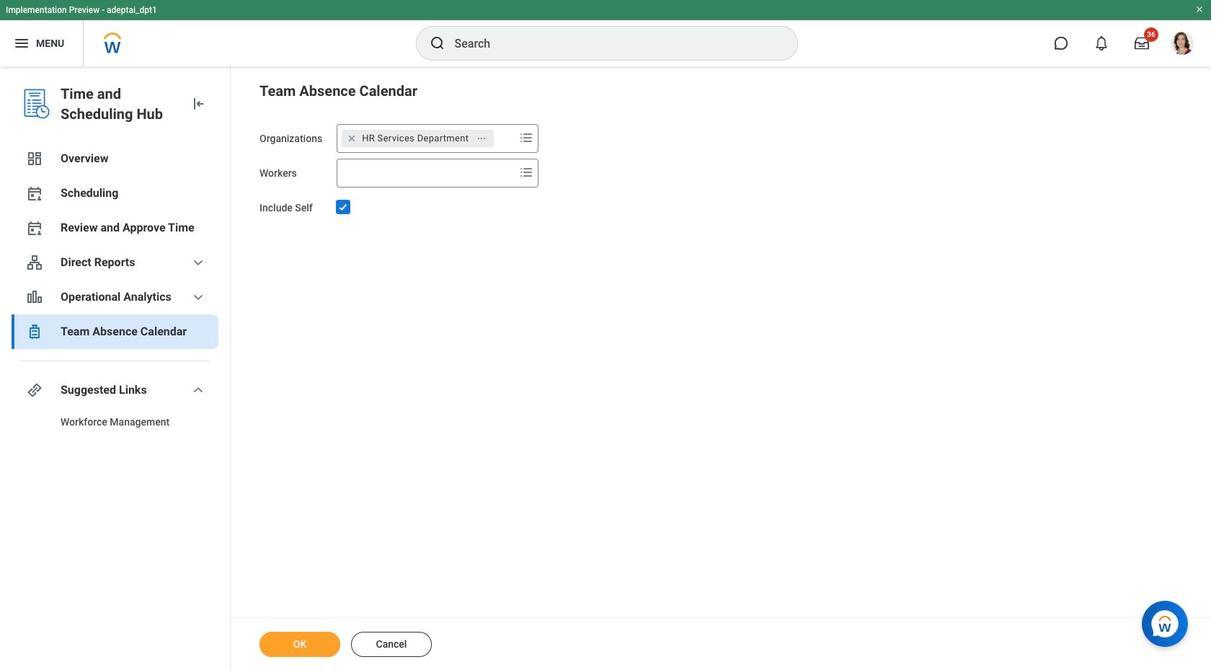 Task type: locate. For each thing, give the bounding box(es) containing it.
chart image
[[26, 289, 43, 306]]

0 vertical spatial chevron down small image
[[190, 289, 207, 306]]

calendar user solid image
[[26, 185, 43, 202], [26, 219, 43, 237]]

2 chevron down small image from the top
[[190, 382, 207, 399]]

Search Workday  search field
[[455, 27, 768, 59]]

check small image
[[335, 198, 352, 216]]

calendar user solid image up view team image
[[26, 219, 43, 237]]

0 vertical spatial calendar user solid image
[[26, 185, 43, 202]]

2 calendar user solid image from the top
[[26, 219, 43, 237]]

hr services department element
[[362, 132, 469, 145]]

chevron down small image for link icon
[[190, 382, 207, 399]]

link image
[[26, 382, 43, 399]]

banner
[[0, 0, 1212, 66]]

calendar user solid image down dashboard "icon"
[[26, 185, 43, 202]]

1 chevron down small image from the top
[[190, 289, 207, 306]]

1 vertical spatial chevron down small image
[[190, 382, 207, 399]]

task timeoff image
[[26, 323, 43, 340]]

hr services department, press delete to clear value. option
[[342, 130, 494, 147]]

1 vertical spatial calendar user solid image
[[26, 219, 43, 237]]

transformation import image
[[190, 95, 207, 113]]

inbox large image
[[1135, 36, 1150, 50]]

chevron down small image
[[190, 289, 207, 306], [190, 382, 207, 399]]

view team image
[[26, 254, 43, 271]]



Task type: describe. For each thing, give the bounding box(es) containing it.
prompts image
[[518, 164, 535, 181]]

notifications large image
[[1095, 36, 1109, 50]]

x small image
[[345, 131, 359, 146]]

prompts image
[[518, 129, 535, 146]]

related actions image
[[477, 133, 487, 143]]

close environment banner image
[[1196, 5, 1205, 14]]

dashboard image
[[26, 150, 43, 167]]

justify image
[[13, 35, 30, 52]]

chevron down small image
[[190, 254, 207, 271]]

profile logan mcneil image
[[1171, 32, 1195, 58]]

time and scheduling hub element
[[61, 84, 178, 124]]

navigation pane region
[[0, 66, 231, 670]]

search image
[[429, 35, 446, 52]]

1 calendar user solid image from the top
[[26, 185, 43, 202]]

Search field
[[338, 160, 515, 186]]

chevron down small image for chart icon in the top of the page
[[190, 289, 207, 306]]



Task type: vqa. For each thing, say whether or not it's contained in the screenshot.
Check Small image
yes



